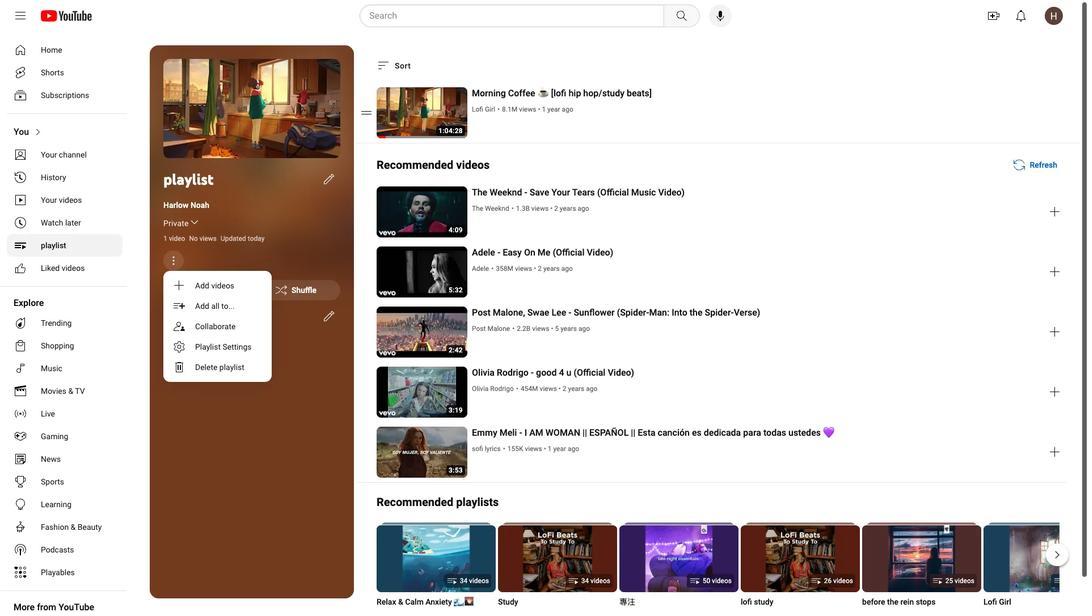 Task type: locate. For each thing, give the bounding box(es) containing it.
1 horizontal spatial music
[[631, 187, 656, 198]]

before the rein stops
[[862, 598, 936, 607]]

todas
[[764, 428, 786, 439]]

movies & tv link
[[7, 380, 123, 403], [7, 380, 123, 403]]

add for add all to...
[[195, 302, 209, 311]]

the for the weeknd • 1.3b views • 2 years ago
[[472, 205, 483, 213]]

1 olivia from the top
[[472, 368, 495, 378]]

lofi
[[741, 598, 752, 607]]

1 vertical spatial 1
[[163, 235, 167, 243]]

3:53 link
[[377, 427, 467, 479]]

34 up study link
[[581, 578, 589, 585]]

learning
[[41, 500, 71, 509]]

1 vertical spatial play
[[201, 286, 216, 295]]

2 vertical spatial all
[[211, 302, 219, 311]]

ago down adele - easy on me (official video)
[[561, 265, 573, 273]]

1 down woman
[[548, 445, 552, 453]]

movies
[[41, 387, 66, 396]]

to...
[[221, 302, 235, 311]]

- for weeknd
[[524, 187, 527, 198]]

& left calm
[[398, 598, 403, 607]]

play all
[[244, 105, 274, 113], [201, 286, 226, 295]]

today
[[248, 235, 265, 243]]

(spider-
[[617, 307, 649, 318]]

your up watch
[[41, 196, 57, 205]]

2 34 from the left
[[581, 578, 589, 585]]

add down play all text field
[[195, 302, 209, 311]]

swae
[[527, 307, 549, 318]]

0 vertical spatial recommended
[[377, 158, 453, 172]]

video) inside adele - easy on me (official video) link
[[587, 247, 613, 258]]

1 for emmy
[[548, 445, 552, 453]]

0 vertical spatial video)
[[658, 187, 685, 198]]

into
[[672, 307, 687, 318]]

the left rein
[[887, 598, 899, 607]]

your up "history"
[[41, 150, 57, 159]]

videos up add all to... option at left
[[211, 281, 234, 290]]

views
[[519, 106, 536, 113], [531, 205, 549, 213], [200, 235, 217, 243], [515, 265, 532, 273], [532, 325, 549, 333], [540, 385, 557, 393], [525, 445, 542, 453]]

1 horizontal spatial 34
[[581, 578, 589, 585]]

0 horizontal spatial play
[[201, 286, 216, 295]]

rodrigo left 454m
[[490, 385, 514, 393]]

• right adele link
[[491, 265, 494, 273]]

avatar image image
[[1045, 7, 1063, 25]]

weeknd up the weeknd link
[[490, 187, 522, 198]]

playlists
[[456, 496, 499, 509]]

lofi
[[472, 106, 483, 113], [984, 598, 997, 607]]

- left good
[[531, 368, 534, 378]]

emmy
[[472, 428, 497, 439]]

0 vertical spatial the
[[690, 307, 703, 318]]

(official for u
[[574, 368, 606, 378]]

rodrigo
[[497, 368, 529, 378], [490, 385, 514, 393]]

• left 155k
[[503, 445, 505, 453]]

ago down woman
[[568, 445, 579, 453]]

34 videos link up relax & calm anxiety 🌊🌄 link
[[377, 525, 496, 594]]

0 vertical spatial post
[[472, 307, 491, 318]]

• right 1.3b
[[550, 205, 553, 213]]

views down am on the left
[[525, 445, 542, 453]]

& left the beauty
[[71, 523, 76, 532]]

1 horizontal spatial 34 videos link
[[498, 525, 617, 594]]

& left tv
[[68, 387, 73, 396]]

live link
[[7, 403, 123, 425], [7, 403, 123, 425]]

your
[[41, 150, 57, 159], [552, 187, 570, 198], [41, 196, 57, 205]]

2 vertical spatial 1
[[548, 445, 552, 453]]

1 horizontal spatial play all
[[244, 105, 274, 113]]

the up the weeknd link
[[472, 187, 487, 198]]

1 vertical spatial the
[[472, 205, 483, 213]]

weeknd for -
[[490, 187, 522, 198]]

2 34 videos link from the left
[[498, 525, 617, 594]]

2 add from the top
[[195, 302, 209, 311]]

views down good
[[540, 385, 557, 393]]

(official right me
[[553, 247, 585, 258]]

34 videos for relax & calm anxiety 🌊🌄
[[460, 578, 489, 585]]

1 vertical spatial &
[[71, 523, 76, 532]]

1 recommended from the top
[[377, 158, 453, 172]]

2 adele from the top
[[472, 265, 489, 273]]

lee
[[552, 307, 566, 318]]

• left 454m
[[516, 385, 518, 393]]

lofi girl • 8.1m views • 1 year ago
[[472, 106, 573, 113]]

0 horizontal spatial girl
[[485, 106, 495, 113]]

years right 5
[[561, 325, 577, 333]]

1 vertical spatial music
[[41, 364, 62, 373]]

your videos link
[[7, 189, 123, 212], [7, 189, 123, 212]]

1 vertical spatial adele
[[472, 265, 489, 273]]

0 horizontal spatial 34 videos link
[[377, 525, 496, 594]]

1 vertical spatial recommended
[[377, 496, 453, 509]]

1 vertical spatial weeknd
[[485, 205, 509, 213]]

ago for woman
[[568, 445, 579, 453]]

0 vertical spatial adele
[[472, 247, 495, 258]]

0 vertical spatial girl
[[485, 106, 495, 113]]

videos up 🌊🌄
[[469, 578, 489, 585]]

years
[[560, 205, 576, 213], [543, 265, 560, 273], [561, 325, 577, 333], [568, 385, 584, 393]]

0 horizontal spatial 34
[[460, 578, 468, 585]]

later
[[65, 218, 81, 227]]

2 the from the top
[[472, 205, 483, 213]]

34 videos up study link
[[581, 578, 610, 585]]

0 vertical spatial &
[[68, 387, 73, 396]]

shopping
[[41, 342, 74, 351]]

2 olivia from the top
[[472, 385, 489, 393]]

your for your channel
[[41, 150, 57, 159]]

0 horizontal spatial the
[[690, 307, 703, 318]]

1 34 videos link from the left
[[377, 525, 496, 594]]

beauty
[[78, 523, 102, 532]]

2 down adele - easy on me (official video)
[[538, 265, 542, 273]]

list box containing add videos
[[163, 271, 272, 382]]

1:04:28
[[439, 127, 463, 135]]

34 videos link for relax & calm anxiety 🌊🌄
[[377, 525, 496, 594]]

2 vertical spatial video)
[[608, 368, 634, 378]]

1 vertical spatial post
[[472, 325, 486, 333]]

video) inside olivia rodrigo - good 4 u (official video) link
[[608, 368, 634, 378]]

26 videos link
[[741, 525, 860, 594]]

girl for lofi girl • 8.1m views • 1 year ago
[[485, 106, 495, 113]]

videos up study link
[[591, 578, 610, 585]]

post malone, swae lee - sunflower (spider-man: into the spider-verse) link
[[472, 307, 1044, 319]]

noah
[[191, 201, 209, 210]]

videos right 25
[[955, 578, 975, 585]]

playlist down settings
[[219, 363, 244, 372]]

1 34 from the left
[[460, 578, 468, 585]]

1 the from the top
[[472, 187, 487, 198]]

0 horizontal spatial 34 videos
[[460, 578, 489, 585]]

0 vertical spatial 2
[[554, 205, 558, 213]]

0 vertical spatial year
[[548, 106, 560, 113]]

|| right woman
[[583, 428, 587, 439]]

0 vertical spatial play
[[244, 105, 260, 113]]

4:09
[[449, 226, 463, 234]]

0 horizontal spatial play all
[[201, 286, 226, 295]]

music link
[[7, 357, 123, 380], [7, 357, 123, 380]]

1 || from the left
[[583, 428, 587, 439]]

0 horizontal spatial no
[[163, 311, 174, 320]]

0 vertical spatial olivia
[[472, 368, 495, 378]]

post for post malone • 2.2b views • 5 years ago
[[472, 325, 486, 333]]

the left 1.3b
[[472, 205, 483, 213]]

add for add videos
[[195, 281, 209, 290]]

34 up 🌊🌄
[[460, 578, 468, 585]]

1 horizontal spatial play
[[244, 105, 260, 113]]

years down the weeknd - save your tears (official music video)
[[560, 205, 576, 213]]

0 vertical spatial rodrigo
[[497, 368, 529, 378]]

list box
[[163, 271, 272, 382]]

358m
[[496, 265, 513, 273]]

recommended down 3:53 link
[[377, 496, 453, 509]]

1 horizontal spatial 2
[[554, 205, 558, 213]]

0 vertical spatial lofi girl link
[[472, 104, 496, 115]]

music
[[631, 187, 656, 198], [41, 364, 62, 373]]

ago down sunflower
[[579, 325, 590, 333]]

• left 8.1m
[[498, 106, 500, 113]]

views down coffee at the left top of page
[[519, 106, 536, 113]]

& for tv
[[68, 387, 73, 396]]

1 34 videos from the left
[[460, 578, 489, 585]]

0 horizontal spatial music
[[41, 364, 62, 373]]

1 horizontal spatial 34 videos
[[581, 578, 610, 585]]

0 vertical spatial no
[[189, 235, 198, 243]]

para
[[743, 428, 761, 439]]

adele for adele • 358m views • 2 years ago
[[472, 265, 489, 273]]

the right into
[[690, 307, 703, 318]]

watch
[[41, 218, 63, 227]]

learning link
[[7, 494, 123, 516], [7, 494, 123, 516]]

ago for hop/study
[[562, 106, 573, 113]]

recommended for recommended videos
[[377, 158, 453, 172]]

2 vertical spatial playlist
[[219, 363, 244, 372]]

rodrigo up 454m
[[497, 368, 529, 378]]

2 post from the top
[[472, 325, 486, 333]]

1 vertical spatial playlist
[[41, 241, 66, 250]]

private
[[163, 219, 189, 228]]

no right video
[[189, 235, 198, 243]]

0 horizontal spatial 1
[[163, 235, 167, 243]]

1 add from the top
[[195, 281, 209, 290]]

1 horizontal spatial 1
[[542, 106, 546, 113]]

1 post from the top
[[472, 307, 491, 318]]

2 vertical spatial (official
[[574, 368, 606, 378]]

- left i
[[519, 428, 522, 439]]

playlist up the harlow noah link
[[163, 169, 213, 189]]

podcasts link
[[7, 539, 123, 562], [7, 539, 123, 562]]

34 videos link for study
[[498, 525, 617, 594]]

1
[[542, 106, 546, 113], [163, 235, 167, 243], [548, 445, 552, 453]]

olivia for olivia rodrigo - good 4 u (official video)
[[472, 368, 495, 378]]

ago down morning coffee ☕️ [lofi hip hop/study beats] on the top
[[562, 106, 573, 113]]

• down the ☕️
[[538, 106, 540, 113]]

2 recommended from the top
[[377, 496, 453, 509]]

& for beauty
[[71, 523, 76, 532]]

trending
[[41, 319, 72, 328]]

1 play all link from the top
[[163, 59, 340, 168]]

34 videos up 🌊🌄
[[460, 578, 489, 585]]

1 vertical spatial all
[[218, 286, 226, 295]]

year down '[lofi'
[[548, 106, 560, 113]]

lofi for lofi girl
[[984, 598, 997, 607]]

podcasts
[[41, 546, 74, 555]]

1 vertical spatial rodrigo
[[490, 385, 514, 393]]

lofi girl
[[984, 598, 1011, 607]]

study
[[754, 598, 774, 607]]

ago for u
[[586, 385, 598, 393]]

morning
[[472, 88, 506, 99]]

playlist down watch
[[41, 241, 66, 250]]

add all to... option
[[163, 296, 272, 316]]

playlist main content
[[48, 32, 1089, 613]]

2 34 videos from the left
[[581, 578, 610, 585]]

views down on
[[515, 265, 532, 273]]

adele • 358m views • 2 years ago
[[472, 265, 573, 273]]

on
[[524, 247, 535, 258]]

0 horizontal spatial 2
[[538, 265, 542, 273]]

stops
[[916, 598, 936, 607]]

rodrigo inside olivia rodrigo - good 4 u (official video) link
[[497, 368, 529, 378]]

-
[[524, 187, 527, 198], [497, 247, 500, 258], [569, 307, 572, 318], [531, 368, 534, 378], [519, 428, 522, 439]]

- for rodrigo
[[531, 368, 534, 378]]

0 vertical spatial add
[[195, 281, 209, 290]]

- left easy
[[497, 247, 500, 258]]

1 horizontal spatial playlist
[[163, 169, 213, 189]]

meli
[[500, 428, 517, 439]]

lofi study
[[741, 598, 774, 607]]

home link
[[7, 39, 123, 61], [7, 39, 123, 61]]

2 down the weeknd - save your tears (official music video)
[[554, 205, 558, 213]]

videos right 50
[[712, 578, 732, 585]]

26 videos
[[824, 578, 853, 585]]

shopping link
[[7, 335, 123, 357], [7, 335, 123, 357]]

1 vertical spatial olivia
[[472, 385, 489, 393]]

0 horizontal spatial playlist
[[41, 241, 66, 250]]

1 horizontal spatial lofi
[[984, 598, 997, 607]]

1 vertical spatial video)
[[587, 247, 613, 258]]

recommended up 4:09 link at the left of the page
[[377, 158, 453, 172]]

ago down the tears
[[578, 205, 589, 213]]

None search field
[[339, 5, 702, 27]]

post malone, swae lee - sunflower (spider-man: into the spider-verse)
[[472, 307, 760, 318]]

playlist
[[163, 169, 213, 189], [41, 241, 66, 250], [219, 363, 244, 372]]

2 down 4
[[563, 385, 567, 393]]

add up "add all to..."
[[195, 281, 209, 290]]

0 vertical spatial the
[[472, 187, 487, 198]]

1 vertical spatial the
[[887, 598, 899, 607]]

1 vertical spatial girl
[[999, 598, 1011, 607]]

post
[[472, 307, 491, 318], [472, 325, 486, 333]]

ago down olivia rodrigo - good 4 u (official video)
[[586, 385, 598, 393]]

0 vertical spatial music
[[631, 187, 656, 198]]

video
[[169, 235, 185, 243]]

|| left esta
[[631, 428, 636, 439]]

2 horizontal spatial 2
[[563, 385, 567, 393]]

post up post malone link
[[472, 307, 491, 318]]

& inside playlist main content
[[398, 598, 403, 607]]

olivia
[[472, 368, 495, 378], [472, 385, 489, 393]]

1 vertical spatial play all link
[[163, 280, 250, 300]]

years down me
[[543, 265, 560, 273]]

harlow
[[163, 201, 189, 210]]

1 vertical spatial add
[[195, 302, 209, 311]]

Play all text field
[[201, 286, 226, 295]]

sports link
[[7, 471, 123, 494], [7, 471, 123, 494]]

🌊🌄
[[454, 598, 474, 607]]

0 vertical spatial playlist
[[163, 169, 213, 189]]

playables link
[[7, 562, 123, 584], [7, 562, 123, 584]]

your right the save
[[552, 187, 570, 198]]

(official right u
[[574, 368, 606, 378]]

collaborate
[[195, 322, 236, 331]]

private button
[[163, 213, 202, 233]]

playlist settings option
[[163, 337, 272, 357]]

adele up adele link
[[472, 247, 495, 258]]

5:32
[[449, 286, 463, 294]]

playlist inside main content
[[163, 169, 213, 189]]

1 horizontal spatial ||
[[631, 428, 636, 439]]

1 left video
[[163, 235, 167, 243]]

beats]
[[627, 88, 652, 99]]

years down u
[[568, 385, 584, 393]]

year down woman
[[553, 445, 566, 453]]

no left description
[[163, 311, 174, 320]]

1 vertical spatial no
[[163, 311, 174, 320]]

0 vertical spatial lofi
[[472, 106, 483, 113]]

34 videos
[[460, 578, 489, 585], [581, 578, 610, 585]]

collaborate option
[[163, 316, 272, 337]]

- left the save
[[524, 187, 527, 198]]

• down 4
[[559, 385, 561, 393]]

25 videos
[[946, 578, 975, 585]]

0 horizontal spatial lofi
[[472, 106, 483, 113]]

0 vertical spatial (official
[[597, 187, 629, 198]]

español
[[589, 428, 629, 439]]

olivia inside olivia rodrigo - good 4 u (official video) link
[[472, 368, 495, 378]]

2 vertical spatial 2
[[563, 385, 567, 393]]

- right lee
[[569, 307, 572, 318]]

1 vertical spatial 2
[[538, 265, 542, 273]]

videos up later
[[59, 196, 82, 205]]

1 vertical spatial lofi
[[984, 598, 997, 607]]

add
[[195, 281, 209, 290], [195, 302, 209, 311]]

subscriptions link
[[7, 84, 123, 107], [7, 84, 123, 107]]

34 videos link up study link
[[498, 525, 617, 594]]

harlow noah
[[163, 201, 209, 210]]

views left updated
[[200, 235, 217, 243]]

1 vertical spatial year
[[553, 445, 566, 453]]

sort
[[395, 61, 411, 70]]

2 horizontal spatial 1
[[548, 445, 552, 453]]

5 minutes, 32 seconds element
[[449, 286, 463, 294]]

1 horizontal spatial the
[[887, 598, 899, 607]]

play
[[244, 105, 260, 113], [201, 286, 216, 295]]

views left 5
[[532, 325, 549, 333]]

adele left the 358m at top
[[472, 265, 489, 273]]

the inside before the rein stops link
[[887, 598, 899, 607]]

0 vertical spatial 1
[[542, 106, 546, 113]]

0 horizontal spatial ||
[[583, 428, 587, 439]]

1 vertical spatial play all
[[201, 286, 226, 295]]

adele link
[[472, 264, 490, 274]]

1 vertical spatial lofi girl link
[[984, 597, 1089, 608]]

weeknd left 1.3b
[[485, 205, 509, 213]]

0 vertical spatial play all link
[[163, 59, 340, 168]]

2 vertical spatial &
[[398, 598, 403, 607]]

man:
[[649, 307, 670, 318]]

0 vertical spatial weeknd
[[490, 187, 522, 198]]

• down woman
[[544, 445, 546, 453]]

olivia up emmy
[[472, 385, 489, 393]]

post left malone
[[472, 325, 486, 333]]

views for post
[[532, 325, 549, 333]]

4 minutes, 9 seconds element
[[449, 226, 463, 234]]

year
[[548, 106, 560, 113], [553, 445, 566, 453]]

1 down the ☕️
[[542, 106, 546, 113]]

1 horizontal spatial girl
[[999, 598, 1011, 607]]

1 hour, 4 minutes, 28 seconds element
[[439, 127, 463, 135]]

(official right the tears
[[597, 187, 629, 198]]

olivia up the olivia rodrigo link
[[472, 368, 495, 378]]

2 horizontal spatial playlist
[[219, 363, 244, 372]]

views down the save
[[531, 205, 549, 213]]

1 adele from the top
[[472, 247, 495, 258]]

&
[[68, 387, 73, 396], [71, 523, 76, 532], [398, 598, 403, 607]]

your inside playlist main content
[[552, 187, 570, 198]]



Task type: describe. For each thing, give the bounding box(es) containing it.
recommended playlists
[[377, 496, 499, 509]]

your for your videos
[[41, 196, 57, 205]]

olivia for olivia rodrigo • 454m views • 2 years ago
[[472, 385, 489, 393]]

0 vertical spatial play all
[[244, 105, 274, 113]]

3 minutes, 53 seconds element
[[449, 467, 463, 475]]

no description
[[163, 311, 215, 320]]

tears
[[572, 187, 595, 198]]

year for am
[[553, 445, 566, 453]]

videos inside option
[[211, 281, 234, 290]]

ago for tears
[[578, 205, 589, 213]]

updated
[[221, 235, 246, 243]]

relax
[[377, 598, 396, 607]]

views for the
[[531, 205, 549, 213]]

ustedes
[[789, 428, 821, 439]]

the inside post malone, swae lee - sunflower (spider-man: into the spider-verse) link
[[690, 307, 703, 318]]

study link
[[498, 597, 617, 608]]

playlist inside option
[[219, 363, 244, 372]]

2 play all link from the top
[[163, 280, 250, 300]]

3:19 link
[[377, 367, 467, 419]]

girl for lofi girl
[[999, 598, 1011, 607]]

1:04:28 link
[[377, 87, 467, 140]]

• left 2.2b on the bottom left of page
[[512, 325, 515, 333]]

1 for morning
[[542, 106, 546, 113]]

videos down 1 hour, 4 minutes, 28 seconds element
[[456, 158, 490, 172]]

34 videos for study
[[581, 578, 610, 585]]

all inside add all to... option
[[211, 302, 219, 311]]

(official for tears
[[597, 187, 629, 198]]

2:42
[[449, 347, 463, 355]]

2.2b
[[517, 325, 531, 333]]

1.3b
[[516, 205, 530, 213]]

the for the weeknd - save your tears (official music video)
[[472, 187, 487, 198]]

rodrigo for •
[[490, 385, 514, 393]]

2:42 link
[[377, 307, 467, 359]]

2 || from the left
[[631, 428, 636, 439]]

34 for relax & calm anxiety 🌊🌄
[[460, 578, 468, 585]]

recommended videos
[[377, 158, 490, 172]]

the weeknd - save your tears (official music video) link
[[472, 187, 1044, 199]]

views for olivia
[[540, 385, 557, 393]]

post malone link
[[472, 324, 511, 334]]

refresh button
[[1007, 155, 1067, 175]]

25
[[946, 578, 953, 585]]

es
[[692, 428, 702, 439]]

tv
[[75, 387, 85, 396]]

• left 1.3b
[[512, 205, 514, 213]]

post malone • 2.2b views • 5 years ago
[[472, 325, 590, 333]]

0 horizontal spatial lofi girl link
[[472, 104, 496, 115]]

olivia rodrigo • 454m views • 2 years ago
[[472, 385, 598, 393]]

shuffle link
[[254, 280, 340, 300]]

Search text field
[[369, 9, 661, 23]]

the weeknd • 1.3b views • 2 years ago
[[472, 205, 589, 213]]

adele - easy on me (official video)
[[472, 247, 613, 258]]

sort button
[[377, 59, 411, 73]]

years for -
[[561, 325, 577, 333]]

Refresh text field
[[1030, 161, 1057, 170]]

2 for good
[[563, 385, 567, 393]]

hip
[[569, 88, 581, 99]]

sofi lyrics • 155k views • 1 year ago
[[472, 445, 579, 453]]

anxiety
[[426, 598, 452, 607]]

& for calm
[[398, 598, 403, 607]]

2 for save
[[554, 205, 558, 213]]

sofi lyrics link
[[472, 444, 501, 454]]

home
[[41, 45, 62, 54]]

• left 5
[[551, 325, 553, 333]]

26
[[824, 578, 832, 585]]

sports
[[41, 478, 64, 487]]

2 minutes, 42 seconds element
[[449, 347, 463, 355]]

- for meli
[[519, 428, 522, 439]]

malone
[[488, 325, 510, 333]]

before
[[862, 598, 885, 607]]

music inside playlist main content
[[631, 187, 656, 198]]

155k
[[508, 445, 523, 453]]

watch later
[[41, 218, 81, 227]]

0 vertical spatial all
[[262, 105, 274, 113]]

liked videos
[[41, 264, 85, 273]]

views for emmy
[[525, 445, 542, 453]]

years for 4
[[568, 385, 584, 393]]

💜
[[823, 428, 834, 439]]

video) inside the weeknd - save your tears (official music video) link
[[658, 187, 685, 198]]

3 minutes, 19 seconds element
[[449, 407, 463, 415]]

relax & calm anxiety 🌊🌄 link
[[377, 597, 496, 608]]

• down on
[[534, 265, 536, 273]]

1 horizontal spatial lofi girl link
[[984, 597, 1089, 608]]

verse)
[[734, 307, 760, 318]]

olivia rodrigo - good 4 u (official video)
[[472, 368, 634, 378]]

delete playlist option
[[163, 357, 272, 378]]

your videos
[[41, 196, 82, 205]]

Shuffle text field
[[292, 286, 317, 295]]

olivia rodrigo link
[[472, 384, 515, 394]]

settings
[[223, 342, 252, 351]]

50 videos
[[703, 578, 732, 585]]

1 video no views updated today
[[163, 235, 265, 243]]

malone,
[[493, 307, 525, 318]]

adele for adele - easy on me (official video)
[[472, 247, 495, 258]]

views for morning
[[519, 106, 536, 113]]

videos right 26
[[833, 578, 853, 585]]

playables
[[41, 568, 75, 578]]

emmy meli - i am woman || español || esta canción es dedicada para todas ustedes 💜
[[472, 428, 834, 439]]

3:53
[[449, 467, 463, 475]]

esta
[[638, 428, 656, 439]]

woman
[[546, 428, 580, 439]]

olivia rodrigo - good 4 u (official video) link
[[472, 367, 1044, 380]]

add all to...
[[195, 302, 235, 311]]

1 vertical spatial (official
[[553, 247, 585, 258]]

years for your
[[560, 205, 576, 213]]

34 for study
[[581, 578, 589, 585]]

explore
[[14, 298, 44, 309]]

50 videos link
[[620, 525, 739, 594]]

videos right liked
[[62, 264, 85, 273]]

fashion
[[41, 523, 69, 532]]

shorts
[[41, 68, 64, 77]]

ago for sunflower
[[579, 325, 590, 333]]

delete playlist
[[195, 363, 244, 372]]

rodrigo for -
[[497, 368, 529, 378]]

study
[[498, 598, 518, 607]]

sunflower
[[574, 307, 615, 318]]

before the rein stops link
[[862, 597, 981, 608]]

1 horizontal spatial no
[[189, 235, 198, 243]]

hop/study
[[583, 88, 625, 99]]

channel
[[59, 150, 87, 159]]

lofi for lofi girl • 8.1m views • 1 year ago
[[472, 106, 483, 113]]

gaming
[[41, 432, 68, 441]]

post for post malone, swae lee - sunflower (spider-man: into the spider-verse)
[[472, 307, 491, 318]]

weeknd for •
[[485, 205, 509, 213]]

emmy meli - i am woman || español || esta canción es dedicada para todas ustedes 💜 link
[[472, 427, 1044, 440]]

☕️
[[538, 88, 549, 99]]

canción
[[658, 428, 690, 439]]

4:09 link
[[377, 187, 467, 239]]

the weeknd link
[[472, 204, 510, 214]]

spider-
[[705, 307, 734, 318]]

recommended for recommended playlists
[[377, 496, 453, 509]]

movies & tv
[[41, 387, 85, 396]]

delete
[[195, 363, 218, 372]]

live
[[41, 410, 55, 419]]

dedicada
[[704, 428, 741, 439]]

year for hip
[[548, 106, 560, 113]]

add videos option
[[163, 275, 272, 296]]

am
[[529, 428, 543, 439]]



Task type: vqa. For each thing, say whether or not it's contained in the screenshot.
2nd "notify me" text field from the right
no



